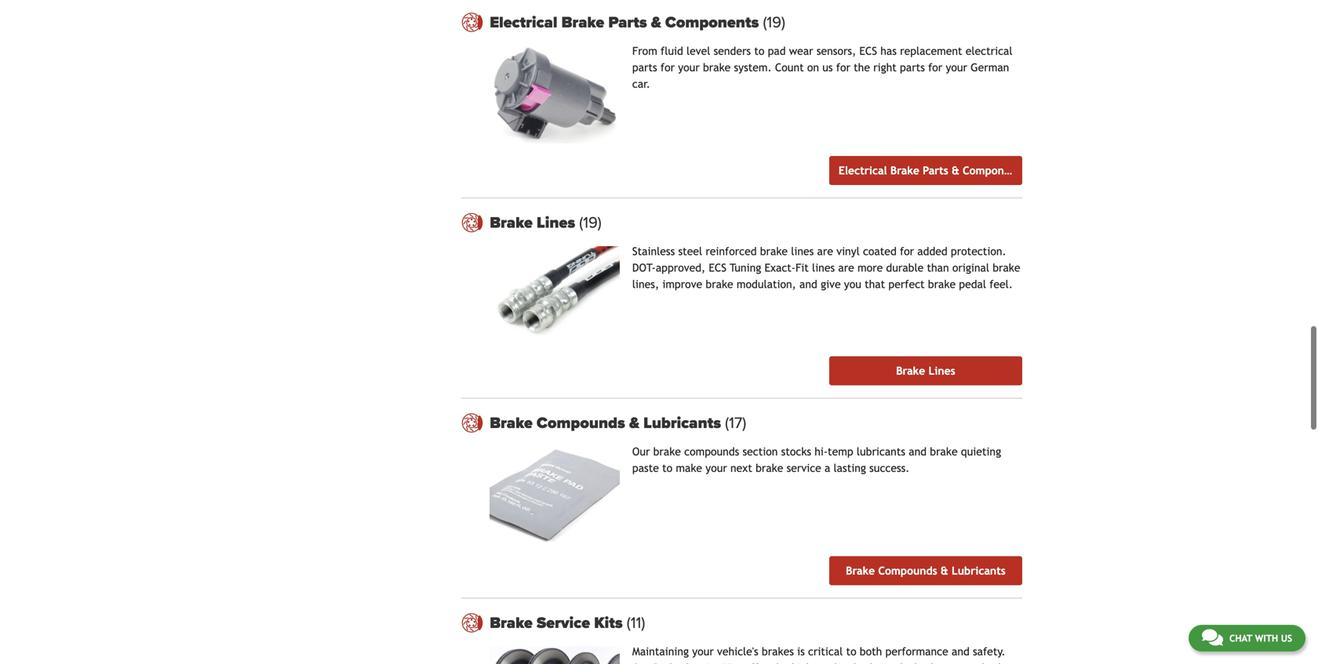 Task type: locate. For each thing, give the bounding box(es) containing it.
0 vertical spatial to
[[755, 45, 765, 57]]

0 horizontal spatial brake compounds & lubricants
[[490, 414, 725, 433]]

for inside stainless steel reinforced brake lines are vinyl coated for added protection. dot-approved, ecs tuning exact-fit lines are more durable than original brake lines, improve brake modulation, and give you that perfect brake pedal feel.
[[900, 245, 915, 258]]

for down fluid in the right of the page
[[661, 61, 675, 74]]

1 horizontal spatial to
[[755, 45, 765, 57]]

1 horizontal spatial parts
[[900, 61, 925, 74]]

components
[[666, 13, 759, 32], [963, 164, 1027, 177]]

brake lines
[[490, 213, 579, 232], [897, 365, 956, 377]]

1 vertical spatial to
[[663, 462, 673, 475]]

0 horizontal spatial to
[[663, 462, 673, 475]]

electrical brake parts & components link
[[490, 13, 1023, 32], [830, 156, 1027, 185]]

0 horizontal spatial electrical
[[490, 13, 558, 32]]

1 horizontal spatial parts
[[923, 164, 949, 177]]

1 vertical spatial compounds
[[879, 565, 938, 578]]

electrical
[[490, 13, 558, 32], [839, 164, 888, 177]]

ecs down reinforced
[[709, 262, 727, 274]]

brake lines link
[[490, 213, 1023, 232], [830, 357, 1023, 386]]

0 horizontal spatial compounds
[[537, 414, 626, 433]]

0 vertical spatial compounds
[[537, 414, 626, 433]]

brake
[[562, 13, 605, 32], [891, 164, 920, 177], [490, 213, 533, 232], [897, 365, 926, 377], [490, 414, 533, 433], [846, 565, 875, 578], [490, 614, 533, 633]]

your down level
[[678, 61, 700, 74]]

to
[[755, 45, 765, 57], [663, 462, 673, 475]]

for down 'replacement'
[[929, 61, 943, 74]]

1 vertical spatial electrical
[[839, 164, 888, 177]]

0 horizontal spatial and
[[800, 278, 818, 291]]

1 vertical spatial brake lines link
[[830, 357, 1023, 386]]

parts down from
[[633, 61, 658, 74]]

0 vertical spatial components
[[666, 13, 759, 32]]

count
[[775, 61, 804, 74]]

ecs up the
[[860, 45, 878, 57]]

and down fit
[[800, 278, 818, 291]]

added
[[918, 245, 948, 258]]

parts
[[609, 13, 647, 32], [923, 164, 949, 177]]

ecs inside 'from fluid level senders to pad wear sensors, ecs has replacement electrical parts for your brake system. count on us for the right parts for your german car.'
[[860, 45, 878, 57]]

0 horizontal spatial components
[[666, 13, 759, 32]]

1 horizontal spatial lines
[[929, 365, 956, 377]]

service
[[537, 614, 590, 633]]

0 horizontal spatial are
[[818, 245, 834, 258]]

0 horizontal spatial electrical brake parts & components
[[490, 13, 763, 32]]

1 vertical spatial parts
[[923, 164, 949, 177]]

1 horizontal spatial electrical
[[839, 164, 888, 177]]

than
[[927, 262, 950, 274]]

brake down the senders
[[703, 61, 731, 74]]

brake up feel.
[[993, 262, 1021, 274]]

0 vertical spatial lubricants
[[644, 414, 721, 433]]

fit
[[796, 262, 809, 274]]

brake compounds & lubricants for top brake compounds & lubricants link
[[490, 414, 725, 433]]

1 vertical spatial electrical brake parts & components link
[[830, 156, 1027, 185]]

vinyl
[[837, 245, 860, 258]]

parts
[[633, 61, 658, 74], [900, 61, 925, 74]]

quieting
[[961, 446, 1002, 458]]

brake compounds & lubricants
[[490, 414, 725, 433], [846, 565, 1006, 578]]

lubricants
[[644, 414, 721, 433], [952, 565, 1006, 578]]

0 vertical spatial electrical brake parts & components
[[490, 13, 763, 32]]

replacement
[[900, 45, 963, 57]]

lasting
[[834, 462, 867, 475]]

1 vertical spatial are
[[839, 262, 855, 274]]

parts down 'replacement'
[[900, 61, 925, 74]]

1 parts from the left
[[633, 61, 658, 74]]

0 horizontal spatial parts
[[609, 13, 647, 32]]

for
[[661, 61, 675, 74], [837, 61, 851, 74], [929, 61, 943, 74], [900, 245, 915, 258]]

0 horizontal spatial brake lines
[[490, 213, 579, 232]]

0 horizontal spatial parts
[[633, 61, 658, 74]]

system.
[[734, 61, 772, 74]]

protection.
[[951, 245, 1007, 258]]

0 horizontal spatial your
[[678, 61, 700, 74]]

brake compounds & lubricants link
[[490, 414, 1023, 433], [830, 557, 1023, 586]]

our brake compounds section stocks hi-temp lubricants and brake quieting paste to make your next brake service a lasting success.
[[633, 446, 1002, 475]]

chat with us link
[[1189, 626, 1306, 652]]

wear
[[789, 45, 814, 57]]

2 horizontal spatial your
[[946, 61, 968, 74]]

pedal
[[959, 278, 987, 291]]

0 vertical spatial and
[[800, 278, 818, 291]]

0 vertical spatial electrical
[[490, 13, 558, 32]]

&
[[651, 13, 662, 32], [952, 164, 960, 177], [630, 414, 640, 433], [941, 565, 949, 578]]

your inside our brake compounds section stocks hi-temp lubricants and brake quieting paste to make your next brake service a lasting success.
[[706, 462, 728, 475]]

components for electrical brake parts & components link to the top
[[666, 13, 759, 32]]

compounds
[[537, 414, 626, 433], [879, 565, 938, 578]]

compounds
[[685, 446, 740, 458]]

ecs inside stainless steel reinforced brake lines are vinyl coated for added protection. dot-approved, ecs tuning exact-fit lines are more durable than original brake lines, improve brake modulation, and give you that perfect brake pedal feel.
[[709, 262, 727, 274]]

electrical
[[966, 45, 1013, 57]]

and up success.
[[909, 446, 927, 458]]

lines
[[537, 213, 575, 232], [929, 365, 956, 377]]

brake right 'our'
[[654, 446, 681, 458]]

0 vertical spatial brake lines
[[490, 213, 579, 232]]

ecs
[[860, 45, 878, 57], [709, 262, 727, 274]]

2 parts from the left
[[900, 61, 925, 74]]

0 vertical spatial brake compounds & lubricants
[[490, 414, 725, 433]]

0 horizontal spatial lubricants
[[644, 414, 721, 433]]

and
[[800, 278, 818, 291], [909, 446, 927, 458]]

car.
[[633, 78, 651, 90]]

brake
[[703, 61, 731, 74], [760, 245, 788, 258], [993, 262, 1021, 274], [706, 278, 734, 291], [928, 278, 956, 291], [654, 446, 681, 458], [930, 446, 958, 458], [756, 462, 784, 475]]

brake down tuning
[[706, 278, 734, 291]]

us
[[1282, 633, 1293, 644]]

lines up fit
[[791, 245, 814, 258]]

hi-
[[815, 446, 828, 458]]

1 vertical spatial lubricants
[[952, 565, 1006, 578]]

reinforced
[[706, 245, 757, 258]]

0 horizontal spatial lines
[[537, 213, 575, 232]]

brake service kits link
[[490, 614, 1023, 633]]

paste
[[633, 462, 659, 475]]

1 horizontal spatial and
[[909, 446, 927, 458]]

1 horizontal spatial ecs
[[860, 45, 878, 57]]

exact-
[[765, 262, 796, 274]]

electrical brake parts & components
[[490, 13, 763, 32], [839, 164, 1027, 177]]

stocks
[[782, 446, 812, 458]]

0 horizontal spatial ecs
[[709, 262, 727, 274]]

lines up give
[[812, 262, 835, 274]]

more
[[858, 262, 883, 274]]

durable
[[887, 262, 924, 274]]

1 horizontal spatial brake compounds & lubricants
[[846, 565, 1006, 578]]

lines
[[791, 245, 814, 258], [812, 262, 835, 274]]

1 vertical spatial brake compounds & lubricants
[[846, 565, 1006, 578]]

0 vertical spatial brake lines link
[[490, 213, 1023, 232]]

make
[[676, 462, 703, 475]]

0 vertical spatial lines
[[537, 213, 575, 232]]

for up durable
[[900, 245, 915, 258]]

a
[[825, 462, 831, 475]]

1 vertical spatial and
[[909, 446, 927, 458]]

are down vinyl on the top
[[839, 262, 855, 274]]

feel.
[[990, 278, 1013, 291]]

brake down than
[[928, 278, 956, 291]]

1 horizontal spatial brake lines
[[897, 365, 956, 377]]

lines,
[[633, 278, 659, 291]]

0 vertical spatial ecs
[[860, 45, 878, 57]]

are left vinyl on the top
[[818, 245, 834, 258]]

to left pad
[[755, 45, 765, 57]]

comments image
[[1202, 629, 1224, 648]]

1 vertical spatial ecs
[[709, 262, 727, 274]]

brake service kits
[[490, 614, 627, 633]]

next
[[731, 462, 753, 475]]

1 horizontal spatial your
[[706, 462, 728, 475]]

brake inside 'from fluid level senders to pad wear sensors, ecs has replacement electrical parts for your brake system. count on us for the right parts for your german car.'
[[703, 61, 731, 74]]

1 horizontal spatial electrical brake parts & components
[[839, 164, 1027, 177]]

your down 'replacement'
[[946, 61, 968, 74]]

components for bottom electrical brake parts & components link
[[963, 164, 1027, 177]]

brake left quieting
[[930, 446, 958, 458]]

to left make
[[663, 462, 673, 475]]

1 vertical spatial components
[[963, 164, 1027, 177]]

german
[[971, 61, 1010, 74]]

your down compounds
[[706, 462, 728, 475]]

1 horizontal spatial lubricants
[[952, 565, 1006, 578]]

fluid
[[661, 45, 684, 57]]

to inside our brake compounds section stocks hi-temp lubricants and brake quieting paste to make your next brake service a lasting success.
[[663, 462, 673, 475]]

1 horizontal spatial components
[[963, 164, 1027, 177]]

your
[[678, 61, 700, 74], [946, 61, 968, 74], [706, 462, 728, 475]]

are
[[818, 245, 834, 258], [839, 262, 855, 274]]



Task type: describe. For each thing, give the bounding box(es) containing it.
us
[[823, 61, 833, 74]]

brake compounds & lubricants thumbnail image image
[[490, 447, 620, 545]]

1 vertical spatial brake compounds & lubricants link
[[830, 557, 1023, 586]]

stainless
[[633, 245, 675, 258]]

brake service kits thumbnail image image
[[490, 647, 620, 665]]

sensors,
[[817, 45, 857, 57]]

improve
[[663, 278, 703, 291]]

from fluid level senders to pad wear sensors, ecs has replacement electrical parts for your brake system. count on us for the right parts for your german car.
[[633, 45, 1013, 90]]

original
[[953, 262, 990, 274]]

approved,
[[656, 262, 706, 274]]

dot-
[[633, 262, 656, 274]]

you
[[844, 278, 862, 291]]

0 vertical spatial lines
[[791, 245, 814, 258]]

electrical brake parts & components thumbnail image image
[[490, 46, 620, 144]]

coated
[[863, 245, 897, 258]]

has
[[881, 45, 897, 57]]

chat with us
[[1230, 633, 1293, 644]]

and inside stainless steel reinforced brake lines are vinyl coated for added protection. dot-approved, ecs tuning exact-fit lines are more durable than original brake lines, improve brake modulation, and give you that perfect brake pedal feel.
[[800, 278, 818, 291]]

section
[[743, 446, 778, 458]]

your for &
[[678, 61, 700, 74]]

tuning
[[730, 262, 762, 274]]

that
[[865, 278, 886, 291]]

our
[[633, 446, 650, 458]]

success.
[[870, 462, 910, 475]]

electrical for electrical brake parts & components link to the top
[[490, 13, 558, 32]]

1 horizontal spatial are
[[839, 262, 855, 274]]

your for lubricants
[[706, 462, 728, 475]]

steel
[[679, 245, 703, 258]]

senders
[[714, 45, 751, 57]]

for right us
[[837, 61, 851, 74]]

1 vertical spatial electrical brake parts & components
[[839, 164, 1027, 177]]

give
[[821, 278, 841, 291]]

service
[[787, 462, 822, 475]]

chat
[[1230, 633, 1253, 644]]

modulation,
[[737, 278, 797, 291]]

temp
[[828, 446, 854, 458]]

0 vertical spatial parts
[[609, 13, 647, 32]]

level
[[687, 45, 711, 57]]

to inside 'from fluid level senders to pad wear sensors, ecs has replacement electrical parts for your brake system. count on us for the right parts for your german car.'
[[755, 45, 765, 57]]

kits
[[594, 614, 623, 633]]

and inside our brake compounds section stocks hi-temp lubricants and brake quieting paste to make your next brake service a lasting success.
[[909, 446, 927, 458]]

1 vertical spatial brake lines
[[897, 365, 956, 377]]

1 vertical spatial lines
[[929, 365, 956, 377]]

brake lines thumbnail image image
[[490, 246, 620, 344]]

0 vertical spatial electrical brake parts & components link
[[490, 13, 1023, 32]]

on
[[808, 61, 820, 74]]

0 vertical spatial brake compounds & lubricants link
[[490, 414, 1023, 433]]

lubricants
[[857, 446, 906, 458]]

electrical for bottom electrical brake parts & components link
[[839, 164, 888, 177]]

1 horizontal spatial compounds
[[879, 565, 938, 578]]

with
[[1256, 633, 1279, 644]]

from
[[633, 45, 658, 57]]

the
[[854, 61, 871, 74]]

right
[[874, 61, 897, 74]]

0 vertical spatial are
[[818, 245, 834, 258]]

perfect
[[889, 278, 925, 291]]

stainless steel reinforced brake lines are vinyl coated for added protection. dot-approved, ecs tuning exact-fit lines are more durable than original brake lines, improve brake modulation, and give you that perfect brake pedal feel.
[[633, 245, 1021, 291]]

1 vertical spatial lines
[[812, 262, 835, 274]]

pad
[[768, 45, 786, 57]]

brake down section
[[756, 462, 784, 475]]

brake up exact-
[[760, 245, 788, 258]]

brake compounds & lubricants for bottommost brake compounds & lubricants link
[[846, 565, 1006, 578]]



Task type: vqa. For each thing, say whether or not it's contained in the screenshot.
top and
yes



